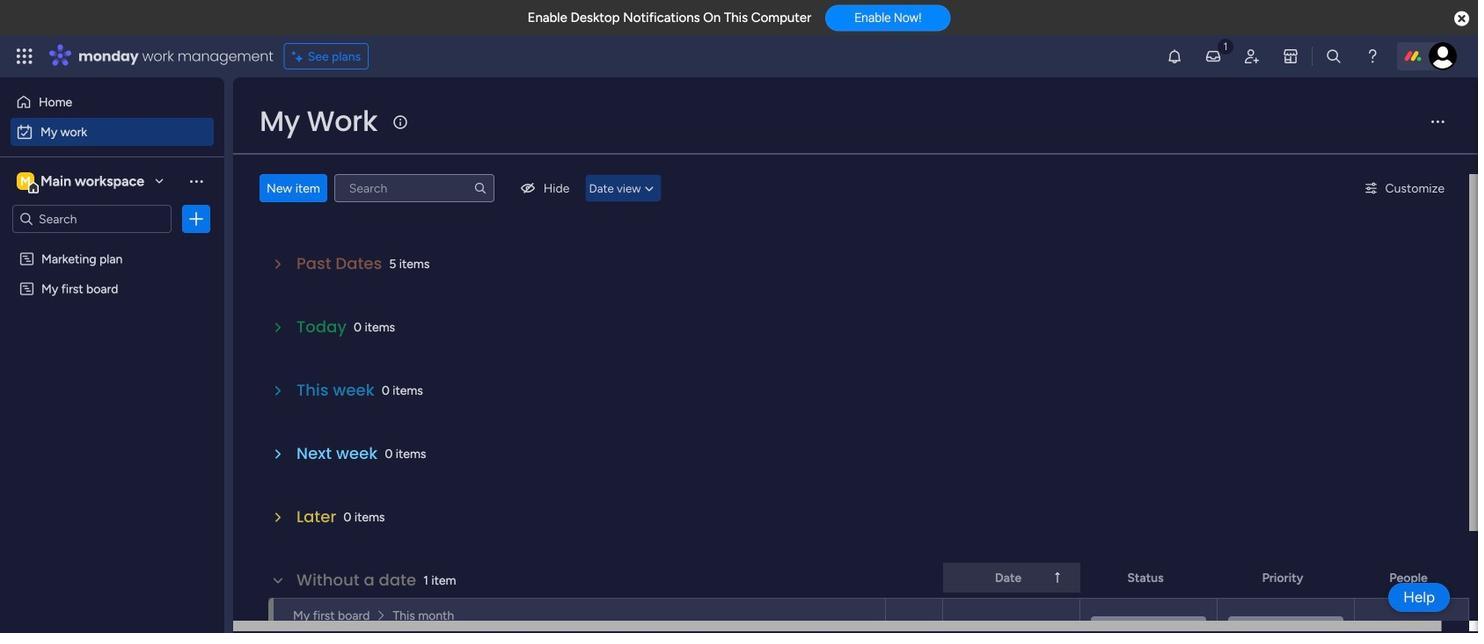 Task type: locate. For each thing, give the bounding box(es) containing it.
column header
[[943, 563, 1080, 593]]

search image
[[473, 181, 487, 195]]

option
[[11, 88, 214, 116], [11, 118, 214, 146], [0, 243, 224, 247]]

update feed image
[[1205, 48, 1222, 65]]

2 vertical spatial option
[[0, 243, 224, 247]]

menu image
[[1429, 113, 1447, 130]]

monday marketplace image
[[1282, 48, 1300, 65]]

1 vertical spatial option
[[11, 118, 214, 146]]

list box
[[0, 241, 224, 542]]

options image
[[187, 210, 205, 228]]

dapulse close image
[[1454, 10, 1469, 28]]

see plans image
[[292, 46, 308, 66]]

None search field
[[334, 174, 494, 202]]

workspace selection element
[[17, 171, 147, 194]]

workspace image
[[17, 172, 34, 191]]



Task type: describe. For each thing, give the bounding box(es) containing it.
search everything image
[[1325, 48, 1343, 65]]

1 image
[[1218, 36, 1234, 56]]

john smith image
[[1429, 42, 1457, 70]]

notifications image
[[1166, 48, 1183, 65]]

start conversation image
[[885, 598, 942, 634]]

help image
[[1364, 48, 1381, 65]]

Search in workspace field
[[37, 209, 147, 229]]

invite members image
[[1243, 48, 1261, 65]]

options image
[[245, 592, 259, 634]]

0 vertical spatial option
[[11, 88, 214, 116]]

sort image
[[1050, 571, 1064, 585]]

select product image
[[16, 48, 33, 65]]

Filter dashboard by text search field
[[334, 174, 494, 202]]

workspace options image
[[187, 172, 205, 190]]



Task type: vqa. For each thing, say whether or not it's contained in the screenshot.
Help icon
yes



